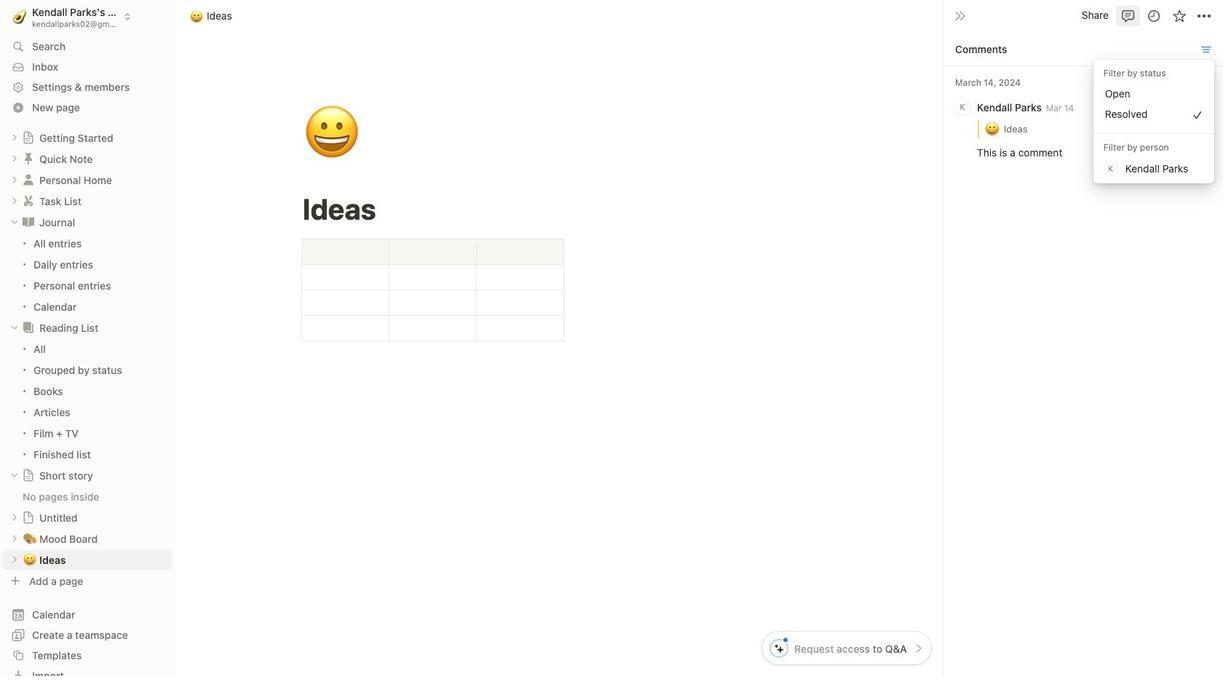 Task type: describe. For each thing, give the bounding box(es) containing it.
0 horizontal spatial 😀 image
[[190, 8, 203, 24]]

comments image
[[1121, 8, 1135, 23]]

change page icon image for first group from the top
[[21, 215, 36, 230]]

change page icon image for 2nd group from the top of the page
[[21, 321, 36, 335]]

🥑 image
[[13, 7, 26, 26]]

1 group from the top
[[0, 233, 175, 317]]

2 vertical spatial change page icon image
[[22, 469, 35, 482]]

close sidebar image
[[955, 10, 966, 21]]

favorite image
[[1172, 8, 1186, 23]]

updates image
[[1146, 8, 1161, 23]]



Task type: vqa. For each thing, say whether or not it's contained in the screenshot.
😀 image
yes



Task type: locate. For each thing, give the bounding box(es) containing it.
1 vertical spatial change page icon image
[[21, 321, 36, 335]]

menu
[[1093, 59, 1215, 184]]

group
[[0, 233, 175, 317], [0, 338, 175, 465]]

0 vertical spatial group
[[0, 233, 175, 317]]

0 vertical spatial 😀 image
[[190, 8, 203, 24]]

😀 image
[[190, 8, 203, 24], [303, 96, 360, 170]]

0 vertical spatial change page icon image
[[21, 215, 36, 230]]

2 group from the top
[[0, 338, 175, 465]]

change page icon image
[[21, 215, 36, 230], [21, 321, 36, 335], [22, 469, 35, 482]]

1 vertical spatial group
[[0, 338, 175, 465]]

1 horizontal spatial 😀 image
[[303, 96, 360, 170]]

1 vertical spatial 😀 image
[[303, 96, 360, 170]]



